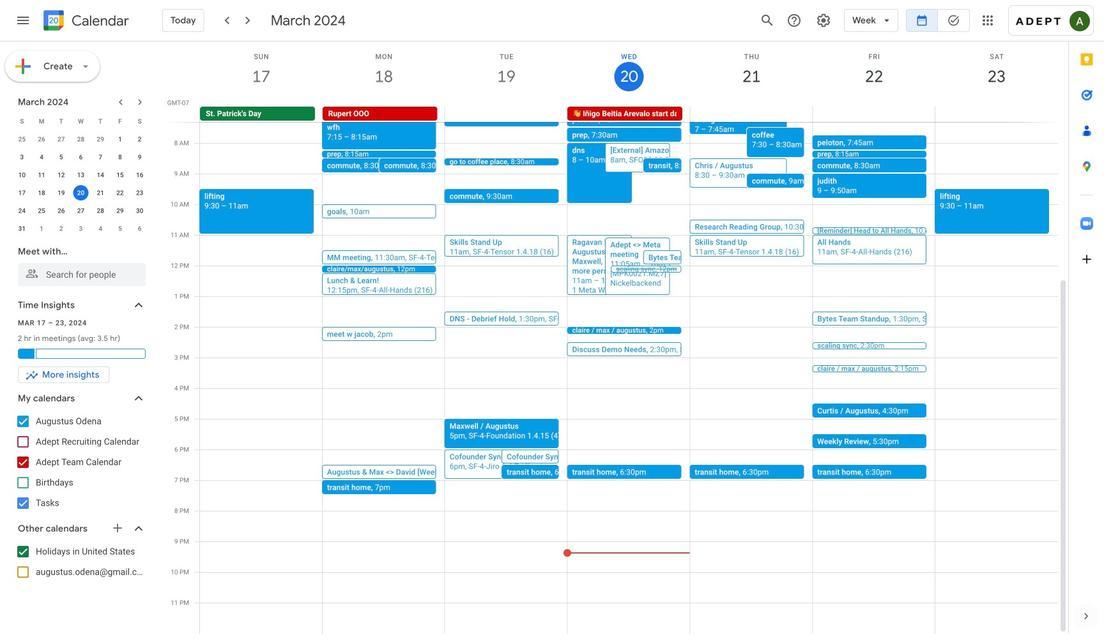 Task type: vqa. For each thing, say whether or not it's contained in the screenshot.
3rd tree from the bottom of the page
no



Task type: locate. For each thing, give the bounding box(es) containing it.
heading inside calendar element
[[69, 13, 129, 28]]

main drawer image
[[15, 13, 31, 28]]

19 element
[[54, 185, 69, 201]]

3 element
[[14, 150, 30, 165]]

18 element
[[34, 185, 49, 201]]

february 27 element
[[54, 132, 69, 147]]

my calendars list
[[3, 412, 159, 514]]

settings menu image
[[817, 13, 832, 28]]

7 element
[[93, 150, 108, 165]]

Search for people to meet text field
[[26, 263, 138, 286]]

grid
[[164, 42, 1069, 635]]

25 element
[[34, 203, 49, 219]]

tab list
[[1070, 42, 1105, 599]]

15 element
[[112, 168, 128, 183]]

8 element
[[112, 150, 128, 165]]

28 element
[[93, 203, 108, 219]]

9 element
[[132, 150, 147, 165]]

row group
[[12, 130, 150, 238]]

april 2 element
[[54, 221, 69, 237]]

february 28 element
[[73, 132, 89, 147]]

1 element
[[112, 132, 128, 147]]

april 1 element
[[34, 221, 49, 237]]

calendar element
[[41, 8, 129, 36]]

26 element
[[54, 203, 69, 219]]

2 element
[[132, 132, 147, 147]]

february 26 element
[[34, 132, 49, 147]]

None search field
[[0, 240, 159, 286]]

cell
[[445, 107, 568, 122], [690, 107, 813, 122], [813, 107, 936, 122], [936, 107, 1058, 122], [71, 184, 91, 202]]

14 element
[[93, 168, 108, 183]]

april 3 element
[[73, 221, 89, 237]]

heading
[[69, 13, 129, 28]]

row
[[194, 84, 1069, 114], [194, 107, 1069, 122], [12, 113, 150, 130], [12, 130, 150, 148], [12, 148, 150, 166], [12, 166, 150, 184], [12, 184, 150, 202], [12, 202, 150, 220], [12, 220, 150, 238]]

13 element
[[73, 168, 89, 183]]

cell inside march 2024 grid
[[71, 184, 91, 202]]



Task type: describe. For each thing, give the bounding box(es) containing it.
april 6 element
[[132, 221, 147, 237]]

10 element
[[14, 168, 30, 183]]

other calendars list
[[3, 542, 159, 583]]

22 element
[[112, 185, 128, 201]]

29 element
[[112, 203, 128, 219]]

20, today element
[[73, 185, 89, 201]]

27 element
[[73, 203, 89, 219]]

11 element
[[34, 168, 49, 183]]

16 element
[[132, 168, 147, 183]]

21 element
[[93, 185, 108, 201]]

february 29 element
[[93, 132, 108, 147]]

february 25 element
[[14, 132, 30, 147]]

17 element
[[14, 185, 30, 201]]

6 element
[[73, 150, 89, 165]]

march 2024 grid
[[12, 113, 150, 238]]

april 5 element
[[112, 221, 128, 237]]

23 element
[[132, 185, 147, 201]]

12 element
[[54, 168, 69, 183]]

30 element
[[132, 203, 147, 219]]

4 element
[[34, 150, 49, 165]]

add other calendars image
[[111, 522, 124, 535]]

5 element
[[54, 150, 69, 165]]

april 4 element
[[93, 221, 108, 237]]

31 element
[[14, 221, 30, 237]]

24 element
[[14, 203, 30, 219]]



